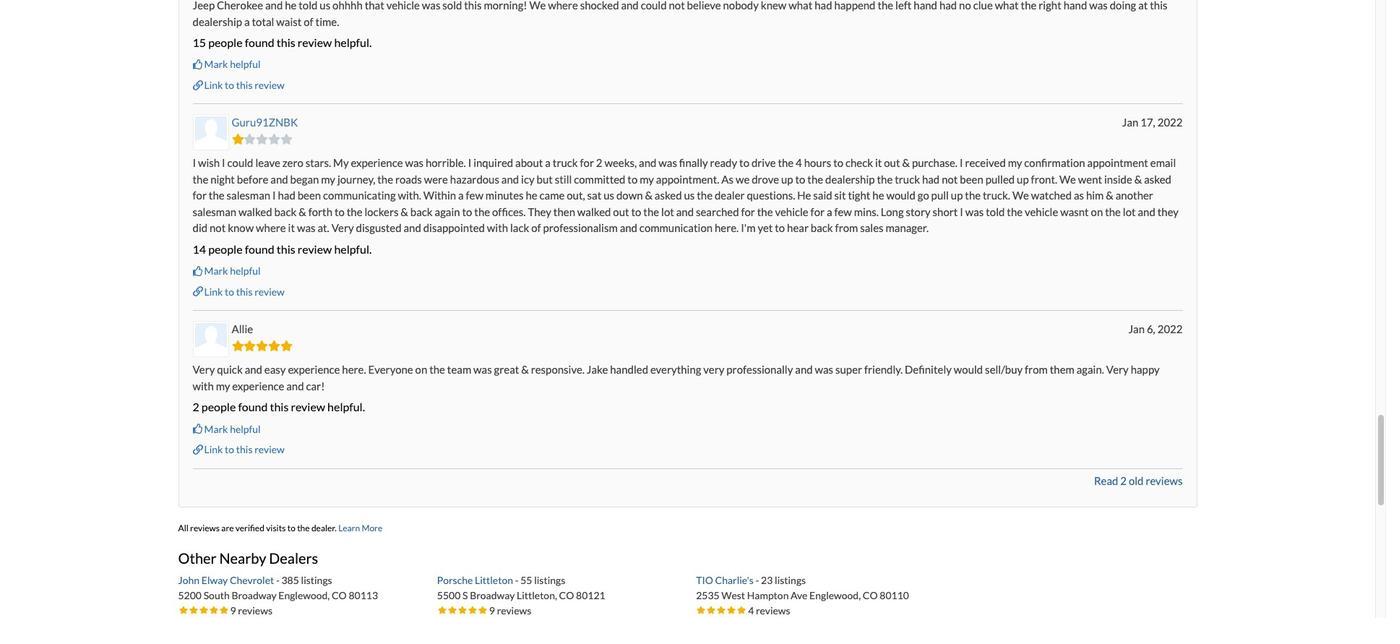 Task type: locate. For each thing, give the bounding box(es) containing it.
1 horizontal spatial broadway
[[470, 589, 515, 601]]

0 vertical spatial link
[[204, 79, 223, 91]]

told
[[986, 205, 1005, 218]]

not right did
[[210, 222, 226, 235]]

mark helpful button for 2
[[193, 422, 261, 436]]

hear
[[787, 222, 809, 235]]

from
[[835, 222, 858, 235], [1025, 363, 1048, 376]]

2 link to this review from the top
[[204, 285, 285, 298]]

with up thumbs up image
[[193, 379, 214, 392]]

2 inside read 2 old reviews dropdown button
[[1121, 474, 1127, 487]]

lot up communication
[[662, 205, 674, 218]]

handled
[[610, 363, 649, 376]]

0 horizontal spatial a
[[458, 189, 464, 202]]

- left 385
[[276, 574, 280, 586]]

0 horizontal spatial co
[[332, 589, 347, 601]]

to up we
[[740, 156, 750, 169]]

1 helpful from the top
[[230, 58, 261, 70]]

3 helpful from the top
[[230, 423, 261, 435]]

within
[[424, 189, 456, 202]]

1 vertical spatial link to this review
[[204, 285, 285, 298]]

2 vertical spatial 2
[[1121, 474, 1127, 487]]

1 vertical spatial mark helpful
[[204, 265, 261, 277]]

2 horizontal spatial co
[[863, 589, 878, 601]]

mark for 2
[[204, 423, 228, 435]]

mark helpful button down 15
[[193, 57, 261, 72]]

1 link from the top
[[204, 79, 223, 91]]

9 reviews for englewood,
[[230, 604, 273, 616]]

jan left "6,"
[[1129, 323, 1145, 336]]

1 vertical spatial with
[[193, 379, 214, 392]]

up right drove
[[781, 173, 794, 186]]

englewood, down 385
[[279, 589, 330, 601]]

committed
[[574, 173, 626, 186]]

we right truck. in the right top of the page
[[1013, 189, 1029, 202]]

0 horizontal spatial here.
[[342, 363, 366, 376]]

appointment
[[1088, 156, 1149, 169]]

0 vertical spatial few
[[466, 189, 484, 202]]

0 vertical spatial with
[[487, 222, 508, 235]]

0 vertical spatial link to this review button
[[193, 78, 285, 92]]

it right check
[[875, 156, 882, 169]]

0 vertical spatial here.
[[715, 222, 739, 235]]

0 vertical spatial jan
[[1123, 116, 1139, 129]]

englewood, right "ave"
[[810, 589, 861, 601]]

jan for 14 people found this review helpful.
[[1123, 116, 1139, 129]]

0 horizontal spatial us
[[604, 189, 615, 202]]

9 down john elway chevrolet link
[[230, 604, 236, 616]]

the left the "team"
[[430, 363, 445, 376]]

3 mark helpful from the top
[[204, 423, 261, 435]]

link to this review for 14
[[204, 285, 285, 298]]

1 mark helpful button from the top
[[193, 57, 261, 72]]

2 broadway from the left
[[470, 589, 515, 601]]

2 walked from the left
[[578, 205, 611, 218]]

professionally
[[727, 363, 793, 376]]

truck up go
[[895, 173, 920, 186]]

vehicle down 'watched'
[[1025, 205, 1059, 218]]

mark right thumbs up image
[[204, 423, 228, 435]]

listings for porsche littleton
[[534, 574, 566, 586]]

people
[[208, 35, 243, 49], [208, 242, 243, 256], [202, 400, 236, 414]]

this
[[277, 35, 295, 49], [236, 79, 253, 91], [277, 242, 295, 256], [236, 285, 253, 298], [270, 400, 289, 414], [236, 443, 253, 456]]

mark helpful button down 2 people found this review helpful.
[[193, 422, 261, 436]]

3 - from the left
[[756, 574, 759, 586]]

would up 'long'
[[887, 189, 916, 202]]

80110
[[880, 589, 909, 601]]

- for porsche littleton - 55 listings
[[515, 574, 519, 586]]

hours
[[804, 156, 832, 169]]

1 lot from the left
[[662, 205, 674, 218]]

1 thumbs up image from the top
[[193, 59, 203, 70]]

1 link to this review button from the top
[[193, 78, 285, 92]]

0 vertical spatial mark
[[204, 58, 228, 70]]

lot down another
[[1123, 205, 1136, 218]]

1 horizontal spatial from
[[1025, 363, 1048, 376]]

3 mark from the top
[[204, 423, 228, 435]]

0 vertical spatial on
[[1091, 205, 1103, 218]]

everyone
[[368, 363, 413, 376]]

i up where
[[273, 189, 276, 202]]

- for tio charlie's - 23 listings
[[756, 574, 759, 586]]

1 vertical spatial on
[[415, 363, 427, 376]]

and left easy
[[245, 363, 262, 376]]

very quick and easy experience here. everyone on the team was great & responsive. jake handled everything very professionally and was super friendly. definitely would sell/buy from them again. very happy with my experience and car!
[[193, 363, 1160, 392]]

a
[[545, 156, 551, 169], [458, 189, 464, 202], [827, 205, 833, 218]]

review
[[298, 35, 332, 49], [255, 79, 285, 91], [298, 242, 332, 256], [255, 285, 285, 298], [291, 400, 325, 414], [255, 443, 285, 456]]

responsive.
[[531, 363, 585, 376]]

link to this review button up "allie"
[[193, 285, 285, 299]]

porsche littleton - 55 listings
[[437, 574, 566, 586]]

co left 80110
[[863, 589, 878, 601]]

i'm
[[741, 222, 756, 235]]

1 link image from the top
[[193, 287, 203, 297]]

0 horizontal spatial from
[[835, 222, 858, 235]]

1 horizontal spatial -
[[515, 574, 519, 586]]

vehicle up the hear
[[775, 205, 809, 218]]

1 vertical spatial been
[[298, 189, 321, 202]]

it right where
[[288, 222, 295, 235]]

0 vertical spatial we
[[1060, 173, 1076, 186]]

1 horizontal spatial truck
[[895, 173, 920, 186]]

0 horizontal spatial 2
[[193, 400, 199, 414]]

2 englewood, from the left
[[810, 589, 861, 601]]

the inside very quick and easy experience here. everyone on the team was great & responsive. jake handled everything very professionally and was super friendly. definitely would sell/buy from them again. very happy with my experience and car!
[[430, 363, 445, 376]]

1 vertical spatial jan
[[1129, 323, 1145, 336]]

helpful down 2 people found this review helpful.
[[230, 423, 261, 435]]

and right professionally
[[795, 363, 813, 376]]

2 mark helpful button from the top
[[193, 264, 261, 279]]

0 vertical spatial 2
[[596, 156, 603, 169]]

horrible.
[[426, 156, 466, 169]]

tio charlie's - 23 listings
[[696, 574, 806, 586]]

out,
[[567, 189, 585, 202]]

1 2022 from the top
[[1158, 116, 1183, 129]]

0 vertical spatial thumbs up image
[[193, 59, 203, 70]]

would inside the i wish i could leave zero stars. my experience was horrible. i inquired about a truck for 2 weeks, and was finally ready to drive the 4 hours to check it out & purchase. i received my confirmation appointment email the night before and began my journey, the roads were hazardous and icy but still committed to my appointment. as we drove up to the dealership the truck had not been pulled up front. we went inside & asked for the salesman i had been communicating with. within a few minutes he came out, sat us down & asked us the dealer questions. he said sit tight he would go pull up the truck. we watched as him & another salesman walked back & forth to the lockers & back again to the offices. they then walked out to the lot and searched for the vehicle for a few mins. long story short i was told the vehicle wasnt on the lot and they did not know where it was at. very disgusted and disappointed with lack of professionalism and communication here. i'm yet to hear back from sales manager.
[[887, 189, 916, 202]]

stars.
[[306, 156, 331, 169]]

experience down easy
[[232, 379, 284, 392]]

had down purchase.
[[922, 173, 940, 186]]

out
[[884, 156, 900, 169], [613, 205, 629, 218]]

he
[[526, 189, 538, 202], [873, 189, 885, 202]]

the left dealer.
[[297, 522, 310, 533]]

mark for 14
[[204, 265, 228, 277]]

0 vertical spatial experience
[[351, 156, 403, 169]]

2 helpful from the top
[[230, 265, 261, 277]]

1 vertical spatial 4
[[748, 604, 754, 616]]

been down began
[[298, 189, 321, 202]]

down
[[617, 189, 643, 202]]

truck up still
[[553, 156, 578, 169]]

disappointed
[[423, 222, 485, 235]]

0 horizontal spatial 4
[[748, 604, 754, 616]]

2 9 from the left
[[489, 604, 495, 616]]

9
[[230, 604, 236, 616], [489, 604, 495, 616]]

3 link to this review from the top
[[204, 443, 285, 456]]

0 vertical spatial found
[[245, 35, 274, 49]]

jan for 2 people found this review helpful.
[[1129, 323, 1145, 336]]

link to this review
[[204, 79, 285, 91], [204, 285, 285, 298], [204, 443, 285, 456]]

2 vertical spatial experience
[[232, 379, 284, 392]]

another
[[1116, 189, 1154, 202]]

from left sales
[[835, 222, 858, 235]]

& up another
[[1135, 173, 1142, 186]]

mark helpful button for 15
[[193, 57, 261, 72]]

very inside the i wish i could leave zero stars. my experience was horrible. i inquired about a truck for 2 weeks, and was finally ready to drive the 4 hours to check it out & purchase. i received my confirmation appointment email the night before and began my journey, the roads were hazardous and icy but still committed to my appointment. as we drove up to the dealership the truck had not been pulled up front. we went inside & asked for the salesman i had been communicating with. within a few minutes he came out, sat us down & asked us the dealer questions. he said sit tight he would go pull up the truck. we watched as him & another salesman walked back & forth to the lockers & back again to the offices. they then walked out to the lot and searched for the vehicle for a few mins. long story short i was told the vehicle wasnt on the lot and they did not know where it was at. very disgusted and disappointed with lack of professionalism and communication here. i'm yet to hear back from sales manager.
[[332, 222, 354, 235]]

link to this review button down thumbs up image
[[193, 442, 285, 457]]

thumbs up image down 14
[[193, 266, 203, 276]]

1 broadway from the left
[[232, 589, 277, 601]]

out right check
[[884, 156, 900, 169]]

mark down 15
[[204, 58, 228, 70]]

2 mark helpful from the top
[[204, 265, 261, 277]]

0 vertical spatial 4
[[796, 156, 802, 169]]

allie image
[[195, 323, 227, 355]]

1 mark helpful from the top
[[204, 58, 261, 70]]

mark down 14
[[204, 265, 228, 277]]

vehicle
[[775, 205, 809, 218], [1025, 205, 1059, 218]]

co left 80113
[[332, 589, 347, 601]]

broadway
[[232, 589, 277, 601], [470, 589, 515, 601]]

with.
[[398, 189, 421, 202]]

2 co from the left
[[559, 589, 574, 601]]

jan 6, 2022
[[1129, 323, 1183, 336]]

1 vertical spatial found
[[245, 242, 274, 256]]

helpful. for 14 people found this review helpful.
[[334, 242, 372, 256]]

he down icy
[[526, 189, 538, 202]]

2 horizontal spatial a
[[827, 205, 833, 218]]

and down the leave
[[271, 173, 288, 186]]

0 vertical spatial mark helpful
[[204, 58, 261, 70]]

experience up "car!"
[[288, 363, 340, 376]]

us
[[604, 189, 615, 202], [684, 189, 695, 202]]

the
[[778, 156, 794, 169], [193, 173, 208, 186], [378, 173, 393, 186], [808, 173, 824, 186], [877, 173, 893, 186], [209, 189, 225, 202], [697, 189, 713, 202], [965, 189, 981, 202], [347, 205, 363, 218], [474, 205, 490, 218], [644, 205, 659, 218], [757, 205, 773, 218], [1007, 205, 1023, 218], [1106, 205, 1121, 218], [430, 363, 445, 376], [297, 522, 310, 533]]

1 vertical spatial link
[[204, 285, 223, 298]]

link to this review up "allie"
[[204, 285, 285, 298]]

0 vertical spatial link to this review
[[204, 79, 285, 91]]

helpful down 15 people found this review helpful.
[[230, 58, 261, 70]]

people for 14
[[208, 242, 243, 256]]

& inside very quick and easy experience here. everyone on the team was great & responsive. jake handled everything very professionally and was super friendly. definitely would sell/buy from them again. very happy with my experience and car!
[[521, 363, 529, 376]]

0 horizontal spatial broadway
[[232, 589, 277, 601]]

minutes
[[486, 189, 524, 202]]

15 people found this review helpful.
[[193, 35, 372, 49]]

2022 right 17,
[[1158, 116, 1183, 129]]

asked down appointment.
[[655, 189, 682, 202]]

1 horizontal spatial had
[[922, 173, 940, 186]]

john elway chevrolet link
[[178, 574, 276, 586]]

mark helpful down 14
[[204, 265, 261, 277]]

& right him
[[1106, 189, 1114, 202]]

3 co from the left
[[863, 589, 878, 601]]

reviews inside dropdown button
[[1146, 474, 1183, 487]]

mark helpful down 15
[[204, 58, 261, 70]]

0 vertical spatial helpful.
[[334, 35, 372, 49]]

offices.
[[492, 205, 526, 218]]

here. left everyone
[[342, 363, 366, 376]]

salesman up did
[[193, 205, 236, 218]]

questions.
[[747, 189, 796, 202]]

the right drive
[[778, 156, 794, 169]]

1 vertical spatial mark
[[204, 265, 228, 277]]

to right again
[[462, 205, 472, 218]]

1 vertical spatial people
[[208, 242, 243, 256]]

1 vertical spatial asked
[[655, 189, 682, 202]]

2022 for 2 people found this review helpful.
[[1158, 323, 1183, 336]]

1 vertical spatial we
[[1013, 189, 1029, 202]]

helpful down 14 people found this review helpful.
[[230, 265, 261, 277]]

guru91znbk link
[[232, 116, 298, 129]]

to right "visits"
[[287, 522, 296, 533]]

listings up "ave"
[[775, 574, 806, 586]]

1 mark from the top
[[204, 58, 228, 70]]

1 horizontal spatial a
[[545, 156, 551, 169]]

2 9 reviews from the left
[[489, 604, 532, 616]]

forth
[[308, 205, 333, 218]]

was left the super
[[815, 363, 834, 376]]

found for 2
[[238, 400, 268, 414]]

thumbs up image
[[193, 59, 203, 70], [193, 266, 203, 276]]

on down him
[[1091, 205, 1103, 218]]

wasnt
[[1061, 205, 1089, 218]]

2 vertical spatial found
[[238, 400, 268, 414]]

reviews
[[1146, 474, 1183, 487], [190, 522, 220, 533], [238, 604, 273, 616], [497, 604, 532, 616], [756, 604, 791, 616]]

2 listings from the left
[[534, 574, 566, 586]]

co
[[332, 589, 347, 601], [559, 589, 574, 601], [863, 589, 878, 601]]

2 - from the left
[[515, 574, 519, 586]]

1 vertical spatial helpful.
[[334, 242, 372, 256]]

0 horizontal spatial lot
[[662, 205, 674, 218]]

allie
[[232, 323, 253, 336]]

1 vertical spatial 2
[[193, 400, 199, 414]]

1 horizontal spatial not
[[942, 173, 958, 186]]

co left the 80121
[[559, 589, 574, 601]]

to
[[225, 79, 234, 91], [740, 156, 750, 169], [834, 156, 844, 169], [628, 173, 638, 186], [796, 173, 806, 186], [335, 205, 345, 218], [462, 205, 472, 218], [632, 205, 642, 218], [775, 222, 785, 235], [225, 285, 234, 298], [225, 443, 234, 456], [287, 522, 296, 533]]

would left the sell/buy
[[954, 363, 983, 376]]

again
[[435, 205, 460, 218]]

back up where
[[274, 205, 297, 218]]

john elway chevrolet - 385 listings
[[178, 574, 332, 586]]

easy
[[265, 363, 286, 376]]

star image
[[232, 134, 244, 144], [256, 134, 268, 144], [256, 340, 268, 351], [268, 340, 281, 351], [281, 340, 293, 351], [178, 605, 188, 615], [188, 605, 198, 615], [198, 605, 209, 615], [209, 605, 219, 615], [219, 605, 229, 615], [437, 605, 447, 615], [458, 605, 468, 615], [696, 605, 706, 615], [717, 605, 727, 615]]

15
[[193, 35, 206, 49]]

2 vertical spatial link to this review
[[204, 443, 285, 456]]

5500
[[437, 589, 461, 601]]

0 vertical spatial helpful
[[230, 58, 261, 70]]

2 link from the top
[[204, 285, 223, 298]]

1 vertical spatial from
[[1025, 363, 1048, 376]]

found down easy
[[238, 400, 268, 414]]

sit
[[835, 189, 846, 202]]

super
[[836, 363, 863, 376]]

2 link image from the top
[[193, 444, 203, 455]]

1 vertical spatial mark helpful button
[[193, 264, 261, 279]]

he right tight
[[873, 189, 885, 202]]

0 horizontal spatial with
[[193, 379, 214, 392]]

the up searched
[[697, 189, 713, 202]]

helpful for 15
[[230, 58, 261, 70]]

experience up journey,
[[351, 156, 403, 169]]

2 2022 from the top
[[1158, 323, 1183, 336]]

0 horizontal spatial it
[[288, 222, 295, 235]]

people for 15
[[208, 35, 243, 49]]

1 horizontal spatial 9 reviews
[[489, 604, 532, 616]]

was
[[405, 156, 424, 169], [659, 156, 677, 169], [966, 205, 984, 218], [297, 222, 316, 235], [474, 363, 492, 376], [815, 363, 834, 376]]

the left offices.
[[474, 205, 490, 218]]

2 thumbs up image from the top
[[193, 266, 203, 276]]

2 horizontal spatial very
[[1107, 363, 1129, 376]]

2 us from the left
[[684, 189, 695, 202]]

1 horizontal spatial us
[[684, 189, 695, 202]]

0 horizontal spatial vehicle
[[775, 205, 809, 218]]

0 vertical spatial truck
[[553, 156, 578, 169]]

quick
[[217, 363, 243, 376]]

very right 'at.'
[[332, 222, 354, 235]]

0 horizontal spatial he
[[526, 189, 538, 202]]

0 horizontal spatial not
[[210, 222, 226, 235]]

lot
[[662, 205, 674, 218], [1123, 205, 1136, 218]]

0 vertical spatial link image
[[193, 287, 203, 297]]

had
[[922, 173, 940, 186], [278, 189, 296, 202]]

3 link from the top
[[204, 443, 223, 456]]

0 vertical spatial asked
[[1145, 173, 1172, 186]]

3 mark helpful button from the top
[[193, 422, 261, 436]]

communication
[[640, 222, 713, 235]]

0 horizontal spatial would
[[887, 189, 916, 202]]

communicating
[[323, 189, 396, 202]]

truck
[[553, 156, 578, 169], [895, 173, 920, 186]]

from inside very quick and easy experience here. everyone on the team was great & responsive. jake handled everything very professionally and was super friendly. definitely would sell/buy from them again. very happy with my experience and car!
[[1025, 363, 1048, 376]]

wish
[[198, 156, 220, 169]]

2022 right "6,"
[[1158, 323, 1183, 336]]

charlie's
[[715, 574, 754, 586]]

mark for 15
[[204, 58, 228, 70]]

3 link to this review button from the top
[[193, 442, 285, 457]]

littleton,
[[517, 589, 557, 601]]

reviews for 5500 s broadway littleton, co 80121
[[497, 604, 532, 616]]

all reviews are verified visits to the dealer. learn more
[[178, 522, 383, 533]]

0 horizontal spatial 9 reviews
[[230, 604, 273, 616]]

1 vertical spatial a
[[458, 189, 464, 202]]

0 horizontal spatial 9
[[230, 604, 236, 616]]

very left quick
[[193, 363, 215, 376]]

9 for south
[[230, 604, 236, 616]]

2022 for 14 people found this review helpful.
[[1158, 116, 1183, 129]]

2 vertical spatial mark
[[204, 423, 228, 435]]

2 vertical spatial helpful
[[230, 423, 261, 435]]

1 horizontal spatial co
[[559, 589, 574, 601]]

2535 west hampton ave englewood, co 80110
[[696, 589, 909, 601]]

0 horizontal spatial asked
[[655, 189, 682, 202]]

short
[[933, 205, 958, 218]]

1 horizontal spatial 9
[[489, 604, 495, 616]]

0 horizontal spatial been
[[298, 189, 321, 202]]

1 horizontal spatial with
[[487, 222, 508, 235]]

2 horizontal spatial back
[[811, 222, 833, 235]]

journey,
[[338, 173, 375, 186]]

listings
[[301, 574, 332, 586], [534, 574, 566, 586], [775, 574, 806, 586]]

1 9 reviews from the left
[[230, 604, 273, 616]]

reviews down 5200 south broadway englewood, co 80113
[[238, 604, 273, 616]]

helpful for 14
[[230, 265, 261, 277]]

1 horizontal spatial out
[[884, 156, 900, 169]]

reviews right old
[[1146, 474, 1183, 487]]

0 vertical spatial a
[[545, 156, 551, 169]]

broadway for -
[[470, 589, 515, 601]]

guru91znbk image
[[195, 117, 227, 149]]

& right great
[[521, 363, 529, 376]]

inside
[[1105, 173, 1133, 186]]

1 co from the left
[[332, 589, 347, 601]]

2 vertical spatial helpful.
[[328, 400, 365, 414]]

2 link to this review button from the top
[[193, 285, 285, 299]]

very
[[332, 222, 354, 235], [193, 363, 215, 376], [1107, 363, 1129, 376]]

reviews down 5500 s broadway littleton, co 80121
[[497, 604, 532, 616]]

i up hazardous at the top left
[[468, 156, 472, 169]]

17,
[[1141, 116, 1156, 129]]

0 horizontal spatial had
[[278, 189, 296, 202]]

few down hazardous at the top left
[[466, 189, 484, 202]]

2 mark from the top
[[204, 265, 228, 277]]

with inside the i wish i could leave zero stars. my experience was horrible. i inquired about a truck for 2 weeks, and was finally ready to drive the 4 hours to check it out & purchase. i received my confirmation appointment email the night before and began my journey, the roads were hazardous and icy but still committed to my appointment. as we drove up to the dealership the truck had not been pulled up front. we went inside & asked for the salesman i had been communicating with. within a few minutes he came out, sat us down & asked us the dealer questions. he said sit tight he would go pull up the truck. we watched as him & another salesman walked back & forth to the lockers & back again to the offices. they then walked out to the lot and searched for the vehicle for a few mins. long story short i was told the vehicle wasnt on the lot and they did not know where it was at. very disgusted and disappointed with lack of professionalism and communication here. i'm yet to hear back from sales manager.
[[487, 222, 508, 235]]

sales
[[860, 222, 884, 235]]

0 horizontal spatial walked
[[239, 205, 272, 218]]

link to this review button up 'guru91znbk' link
[[193, 78, 285, 92]]

leave
[[255, 156, 280, 169]]

1 horizontal spatial we
[[1060, 173, 1076, 186]]

star image
[[244, 134, 256, 144], [268, 134, 281, 144], [281, 134, 293, 144], [232, 340, 244, 351], [244, 340, 256, 351], [447, 605, 458, 615], [468, 605, 478, 615], [478, 605, 488, 615], [706, 605, 717, 615], [727, 605, 737, 615], [737, 605, 747, 615]]

as
[[722, 173, 734, 186]]

2 vertical spatial people
[[202, 400, 236, 414]]

and
[[639, 156, 657, 169], [271, 173, 288, 186], [502, 173, 519, 186], [676, 205, 694, 218], [1138, 205, 1156, 218], [404, 222, 421, 235], [620, 222, 638, 235], [245, 363, 262, 376], [795, 363, 813, 376], [286, 379, 304, 392]]

a down said
[[827, 205, 833, 218]]

nearby
[[219, 549, 266, 566]]

1 vertical spatial would
[[954, 363, 983, 376]]

3 listings from the left
[[775, 574, 806, 586]]

1 vertical spatial 2022
[[1158, 323, 1183, 336]]

0 horizontal spatial few
[[466, 189, 484, 202]]

1 9 from the left
[[230, 604, 236, 616]]

1 listings from the left
[[301, 574, 332, 586]]

0 horizontal spatial we
[[1013, 189, 1029, 202]]

link for 14
[[204, 285, 223, 298]]

link image
[[193, 287, 203, 297], [193, 444, 203, 455]]

i right "wish"
[[222, 156, 225, 169]]

link to this review up 'guru91znbk' link
[[204, 79, 285, 91]]



Task type: vqa. For each thing, say whether or not it's contained in the screenshot.
buying
no



Task type: describe. For each thing, give the bounding box(es) containing it.
& left purchase.
[[903, 156, 910, 169]]

1 vertical spatial few
[[835, 205, 852, 218]]

but
[[537, 173, 553, 186]]

helpful. for 15 people found this review helpful.
[[334, 35, 372, 49]]

weeks,
[[605, 156, 637, 169]]

0 horizontal spatial out
[[613, 205, 629, 218]]

reviews right all
[[190, 522, 220, 533]]

14 people found this review helpful.
[[193, 242, 372, 256]]

& left 'forth'
[[299, 205, 306, 218]]

zero
[[282, 156, 304, 169]]

reviews for 5200 south broadway englewood, co 80113
[[238, 604, 273, 616]]

5200
[[178, 589, 202, 601]]

55
[[521, 574, 532, 586]]

mark helpful for 15
[[204, 58, 261, 70]]

1 englewood, from the left
[[279, 589, 330, 601]]

link image
[[193, 80, 203, 90]]

for down said
[[811, 205, 825, 218]]

thumbs up image for 15 people found this review helpful.
[[193, 59, 203, 70]]

link for 2
[[204, 443, 223, 456]]

yet
[[758, 222, 773, 235]]

2 he from the left
[[873, 189, 885, 202]]

ave
[[791, 589, 808, 601]]

manager.
[[886, 222, 929, 235]]

1 horizontal spatial been
[[960, 173, 984, 186]]

9 for s
[[489, 604, 495, 616]]

1 he from the left
[[526, 189, 538, 202]]

14
[[193, 242, 206, 256]]

the right told
[[1007, 205, 1023, 218]]

1 horizontal spatial up
[[951, 189, 963, 202]]

mark helpful button for 14
[[193, 264, 261, 279]]

and up communication
[[676, 205, 694, 218]]

porsche
[[437, 574, 473, 586]]

reviews for 2535 west hampton ave englewood, co 80110
[[756, 604, 791, 616]]

23
[[761, 574, 773, 586]]

read 2 old reviews button
[[1095, 474, 1183, 488]]

5200 south broadway englewood, co 80113
[[178, 589, 378, 601]]

found for 14
[[245, 242, 274, 256]]

and down with.
[[404, 222, 421, 235]]

my inside very quick and easy experience here. everyone on the team was great & responsive. jake handled everything very professionally and was super friendly. definitely would sell/buy from them again. very happy with my experience and car!
[[216, 379, 230, 392]]

was up appointment.
[[659, 156, 677, 169]]

jan 17, 2022
[[1123, 116, 1183, 129]]

1 us from the left
[[604, 189, 615, 202]]

4 inside the i wish i could leave zero stars. my experience was horrible. i inquired about a truck for 2 weeks, and was finally ready to drive the 4 hours to check it out & purchase. i received my confirmation appointment email the night before and began my journey, the roads were hazardous and icy but still committed to my appointment. as we drove up to the dealership the truck had not been pulled up front. we went inside & asked for the salesman i had been communicating with. within a few minutes he came out, sat us down & asked us the dealer questions. he said sit tight he would go pull up the truck. we watched as him & another salesman walked back & forth to the lockers & back again to the offices. they then walked out to the lot and searched for the vehicle for a few mins. long story short i was told the vehicle wasnt on the lot and they did not know where it was at. very disgusted and disappointed with lack of professionalism and communication here. i'm yet to hear back from sales manager.
[[796, 156, 802, 169]]

here. inside the i wish i could leave zero stars. my experience was horrible. i inquired about a truck for 2 weeks, and was finally ready to drive the 4 hours to check it out & purchase. i received my confirmation appointment email the night before and began my journey, the roads were hazardous and icy but still committed to my appointment. as we drove up to the dealership the truck had not been pulled up front. we went inside & asked for the salesman i had been communicating with. within a few minutes he came out, sat us down & asked us the dealer questions. he said sit tight he would go pull up the truck. we watched as him & another salesman walked back & forth to the lockers & back again to the offices. they then walked out to the lot and searched for the vehicle for a few mins. long story short i was told the vehicle wasnt on the lot and they did not know where it was at. very disgusted and disappointed with lack of professionalism and communication here. i'm yet to hear back from sales manager.
[[715, 222, 739, 235]]

1 - from the left
[[276, 574, 280, 586]]

link image for 14
[[193, 287, 203, 297]]

drove
[[752, 173, 779, 186]]

6,
[[1147, 323, 1156, 336]]

helpful. for 2 people found this review helpful.
[[328, 400, 365, 414]]

came
[[540, 189, 565, 202]]

helpful for 2
[[230, 423, 261, 435]]

read 2 old reviews
[[1095, 474, 1183, 487]]

other
[[178, 549, 217, 566]]

2 vehicle from the left
[[1025, 205, 1059, 218]]

would inside very quick and easy experience here. everyone on the team was great & responsive. jake handled everything very professionally and was super friendly. definitely would sell/buy from them again. very happy with my experience and car!
[[954, 363, 983, 376]]

from inside the i wish i could leave zero stars. my experience was horrible. i inquired about a truck for 2 weeks, and was finally ready to drive the 4 hours to check it out & purchase. i received my confirmation appointment email the night before and began my journey, the roads were hazardous and icy but still committed to my appointment. as we drove up to the dealership the truck had not been pulled up front. we went inside & asked for the salesman i had been communicating with. within a few minutes he came out, sat us down & asked us the dealer questions. he said sit tight he would go pull up the truck. we watched as him & another salesman walked back & forth to the lockers & back again to the offices. they then walked out to the lot and searched for the vehicle for a few mins. long story short i was told the vehicle wasnt on the lot and they did not know where it was at. very disgusted and disappointed with lack of professionalism and communication here. i'm yet to hear back from sales manager.
[[835, 222, 858, 235]]

to up "allie"
[[225, 285, 234, 298]]

great
[[494, 363, 519, 376]]

i left received
[[960, 156, 963, 169]]

disgusted
[[356, 222, 402, 235]]

definitely
[[905, 363, 952, 376]]

visits
[[266, 522, 286, 533]]

link to this review button for 14
[[193, 285, 285, 299]]

the left truck. in the right top of the page
[[965, 189, 981, 202]]

co for john elway chevrolet - 385 listings
[[332, 589, 347, 601]]

0 horizontal spatial up
[[781, 173, 794, 186]]

was right the "team"
[[474, 363, 492, 376]]

hampton
[[747, 589, 789, 601]]

the down communicating
[[347, 205, 363, 218]]

then
[[554, 205, 575, 218]]

littleton
[[475, 574, 513, 586]]

guru91znbk
[[232, 116, 298, 129]]

purchase.
[[912, 156, 958, 169]]

here. inside very quick and easy experience here. everyone on the team was great & responsive. jake handled everything very professionally and was super friendly. definitely would sell/buy from them again. very happy with my experience and car!
[[342, 363, 366, 376]]

before
[[237, 173, 269, 186]]

jake
[[587, 363, 608, 376]]

the down 'hours'
[[808, 173, 824, 186]]

hazardous
[[450, 173, 500, 186]]

1 vertical spatial not
[[210, 222, 226, 235]]

where
[[256, 222, 286, 235]]

2 inside the i wish i could leave zero stars. my experience was horrible. i inquired about a truck for 2 weeks, and was finally ready to drive the 4 hours to check it out & purchase. i received my confirmation appointment email the night before and began my journey, the roads were hazardous and icy but still committed to my appointment. as we drove up to the dealership the truck had not been pulled up front. we went inside & asked for the salesman i had been communicating with. within a few minutes he came out, sat us down & asked us the dealer questions. he said sit tight he would go pull up the truck. we watched as him & another salesman walked back & forth to the lockers & back again to the offices. they then walked out to the lot and searched for the vehicle for a few mins. long story short i was told the vehicle wasnt on the lot and they did not know where it was at. very disgusted and disappointed with lack of professionalism and communication here. i'm yet to hear back from sales manager.
[[596, 156, 603, 169]]

the down night
[[209, 189, 225, 202]]

learn more link
[[339, 522, 383, 533]]

my up "pulled"
[[1008, 156, 1023, 169]]

chevrolet
[[230, 574, 274, 586]]

all
[[178, 522, 189, 533]]

385
[[282, 574, 299, 586]]

west
[[722, 589, 745, 601]]

happy
[[1131, 363, 1160, 376]]

1 vertical spatial salesman
[[193, 205, 236, 218]]

1 vertical spatial had
[[278, 189, 296, 202]]

1 walked from the left
[[239, 205, 272, 218]]

co for porsche littleton - 55 listings
[[559, 589, 574, 601]]

to right link image
[[225, 79, 234, 91]]

link to this review button for 2
[[193, 442, 285, 457]]

1 link to this review from the top
[[204, 79, 285, 91]]

are
[[221, 522, 234, 533]]

of
[[532, 222, 541, 235]]

& right down
[[645, 189, 653, 202]]

email
[[1151, 156, 1176, 169]]

dealer.
[[312, 522, 337, 533]]

1 horizontal spatial it
[[875, 156, 882, 169]]

for up i'm
[[741, 205, 755, 218]]

more
[[362, 522, 383, 533]]

i right short
[[960, 205, 964, 218]]

to down 2 people found this review helpful.
[[225, 443, 234, 456]]

to up dealership at right top
[[834, 156, 844, 169]]

link to this review for 2
[[204, 443, 285, 456]]

and right 'weeks,'
[[639, 156, 657, 169]]

was left 'at.'
[[297, 222, 316, 235]]

he
[[798, 189, 811, 202]]

to down down
[[632, 205, 642, 218]]

icy
[[521, 173, 535, 186]]

1 vehicle from the left
[[775, 205, 809, 218]]

check
[[846, 156, 873, 169]]

south
[[204, 589, 230, 601]]

on inside very quick and easy experience here. everyone on the team was great & responsive. jake handled everything very professionally and was super friendly. definitely would sell/buy from them again. very happy with my experience and car!
[[415, 363, 427, 376]]

did
[[193, 222, 208, 235]]

were
[[424, 173, 448, 186]]

5500 s broadway littleton, co 80121
[[437, 589, 606, 601]]

link image for 2
[[193, 444, 203, 455]]

and down down
[[620, 222, 638, 235]]

them
[[1050, 363, 1075, 376]]

mark helpful for 2
[[204, 423, 261, 435]]

everything
[[651, 363, 702, 376]]

people for 2
[[202, 400, 236, 414]]

broadway for chevrolet
[[232, 589, 277, 601]]

0 horizontal spatial back
[[274, 205, 297, 218]]

experience inside the i wish i could leave zero stars. my experience was horrible. i inquired about a truck for 2 weeks, and was finally ready to drive the 4 hours to check it out & purchase. i received my confirmation appointment email the night before and began my journey, the roads were hazardous and icy but still committed to my appointment. as we drove up to the dealership the truck had not been pulled up front. we went inside & asked for the salesman i had been communicating with. within a few minutes he came out, sat us down & asked us the dealer questions. he said sit tight he would go pull up the truck. we watched as him & another salesman walked back & forth to the lockers & back again to the offices. they then walked out to the lot and searched for the vehicle for a few mins. long story short i was told the vehicle wasnt on the lot and they did not know where it was at. very disgusted and disappointed with lack of professionalism and communication here. i'm yet to hear back from sales manager.
[[351, 156, 403, 169]]

& down with.
[[401, 205, 408, 218]]

1 vertical spatial it
[[288, 222, 295, 235]]

and down another
[[1138, 205, 1156, 218]]

on inside the i wish i could leave zero stars. my experience was horrible. i inquired about a truck for 2 weeks, and was finally ready to drive the 4 hours to check it out & purchase. i received my confirmation appointment email the night before and began my journey, the roads were hazardous and icy but still committed to my appointment. as we drove up to the dealership the truck had not been pulled up front. we went inside & asked for the salesman i had been communicating with. within a few minutes he came out, sat us down & asked us the dealer questions. he said sit tight he would go pull up the truck. we watched as him & another salesman walked back & forth to the lockers & back again to the offices. they then walked out to the lot and searched for the vehicle for a few mins. long story short i was told the vehicle wasnt on the lot and they did not know where it was at. very disgusted and disappointed with lack of professionalism and communication here. i'm yet to hear back from sales manager.
[[1091, 205, 1103, 218]]

i left "wish"
[[193, 156, 196, 169]]

found for 15
[[245, 35, 274, 49]]

to right 'forth'
[[335, 205, 345, 218]]

the up communication
[[644, 205, 659, 218]]

my down stars. at top
[[321, 173, 335, 186]]

with inside very quick and easy experience here. everyone on the team was great & responsive. jake handled everything very professionally and was super friendly. definitely would sell/buy from them again. very happy with my experience and car!
[[193, 379, 214, 392]]

mins.
[[854, 205, 879, 218]]

the up yet
[[757, 205, 773, 218]]

porsche littleton link
[[437, 574, 515, 586]]

finally
[[679, 156, 708, 169]]

was up the roads
[[405, 156, 424, 169]]

dealers
[[269, 549, 318, 566]]

still
[[555, 173, 572, 186]]

80121
[[576, 589, 606, 601]]

dealer
[[715, 189, 745, 202]]

other nearby dealers
[[178, 549, 318, 566]]

was left told
[[966, 205, 984, 218]]

1 vertical spatial truck
[[895, 173, 920, 186]]

tio charlie's link
[[696, 574, 756, 586]]

my up down
[[640, 173, 654, 186]]

thumbs up image for 14 people found this review helpful.
[[193, 266, 203, 276]]

the down "wish"
[[193, 173, 208, 186]]

1 horizontal spatial back
[[410, 205, 433, 218]]

go
[[918, 189, 930, 202]]

the down another
[[1106, 205, 1121, 218]]

car!
[[306, 379, 325, 392]]

began
[[290, 173, 319, 186]]

him
[[1087, 189, 1104, 202]]

verified
[[236, 522, 265, 533]]

for up did
[[193, 189, 207, 202]]

the left the roads
[[378, 173, 393, 186]]

ready
[[710, 156, 738, 169]]

and left "car!"
[[286, 379, 304, 392]]

to up he
[[796, 173, 806, 186]]

drive
[[752, 156, 776, 169]]

mark helpful for 14
[[204, 265, 261, 277]]

old
[[1129, 474, 1144, 487]]

2 horizontal spatial up
[[1017, 173, 1029, 186]]

the up 'long'
[[877, 173, 893, 186]]

we
[[736, 173, 750, 186]]

0 horizontal spatial very
[[193, 363, 215, 376]]

to up down
[[628, 173, 638, 186]]

story
[[906, 205, 931, 218]]

thumbs up image
[[193, 424, 203, 434]]

i wish i could leave zero stars. my experience was horrible. i inquired about a truck for 2 weeks, and was finally ready to drive the 4 hours to check it out & purchase. i received my confirmation appointment email the night before and began my journey, the roads were hazardous and icy but still committed to my appointment. as we drove up to the dealership the truck had not been pulled up front. we went inside & asked for the salesman i had been communicating with. within a few minutes he came out, sat us down & asked us the dealer questions. he said sit tight he would go pull up the truck. we watched as him & another salesman walked back & forth to the lockers & back again to the offices. they then walked out to the lot and searched for the vehicle for a few mins. long story short i was told the vehicle wasnt on the lot and they did not know where it was at. very disgusted and disappointed with lack of professionalism and communication here. i'm yet to hear back from sales manager.
[[193, 156, 1179, 235]]

1 horizontal spatial experience
[[288, 363, 340, 376]]

0 vertical spatial salesman
[[227, 189, 270, 202]]

80113
[[349, 589, 378, 601]]

2 lot from the left
[[1123, 205, 1136, 218]]

learn
[[339, 522, 360, 533]]

to right yet
[[775, 222, 785, 235]]

0 vertical spatial out
[[884, 156, 900, 169]]

listings for tio charlie's
[[775, 574, 806, 586]]

for up 'committed'
[[580, 156, 594, 169]]

9 reviews for littleton,
[[489, 604, 532, 616]]

team
[[447, 363, 472, 376]]

and up minutes
[[502, 173, 519, 186]]

could
[[227, 156, 253, 169]]



